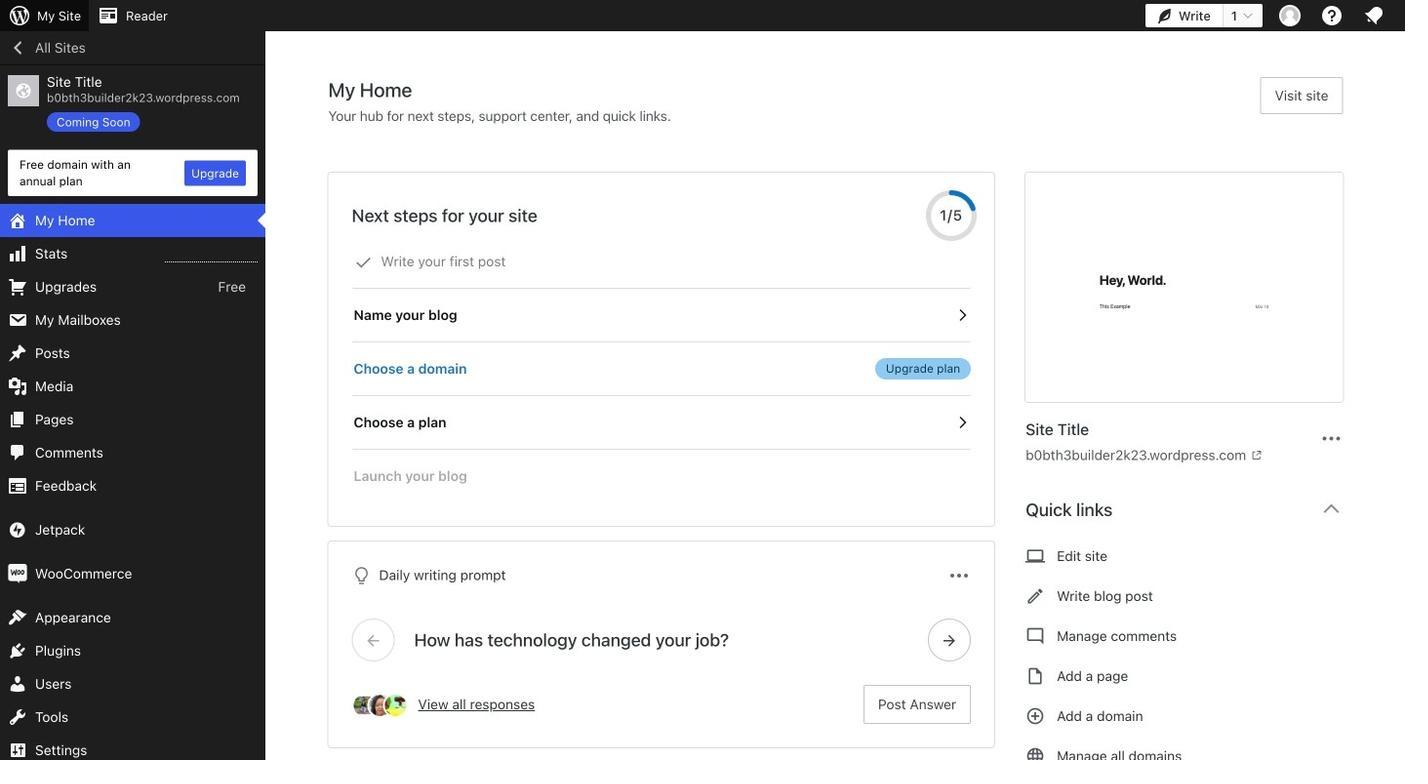 Task type: locate. For each thing, give the bounding box(es) containing it.
answered users image
[[352, 693, 377, 718]]

2 list item from the top
[[1397, 201, 1405, 293]]

1 vertical spatial task enabled image
[[954, 414, 971, 431]]

answered users image right answered users image
[[383, 693, 408, 718]]

answered users image
[[367, 693, 393, 718], [383, 693, 408, 718]]

1 vertical spatial img image
[[8, 564, 27, 584]]

0 vertical spatial img image
[[8, 520, 27, 540]]

list item
[[1397, 100, 1405, 171], [1397, 201, 1405, 293], [1397, 293, 1405, 384], [1397, 384, 1405, 457]]

0 vertical spatial task enabled image
[[954, 306, 971, 324]]

4 list item from the top
[[1397, 384, 1405, 457]]

task enabled image
[[954, 306, 971, 324], [954, 414, 971, 431]]

2 answered users image from the left
[[383, 693, 408, 718]]

laptop image
[[1026, 545, 1045, 568]]

task complete image
[[355, 254, 372, 271]]

show previous prompt image
[[365, 631, 382, 649]]

launchpad checklist element
[[352, 235, 971, 503]]

my profile image
[[1280, 5, 1301, 26]]

main content
[[328, 77, 1359, 760]]

answered users image down "show previous prompt" icon
[[367, 693, 393, 718]]

progress bar
[[926, 190, 977, 241]]

1 answered users image from the left
[[367, 693, 393, 718]]

1 list item from the top
[[1397, 100, 1405, 171]]

img image
[[8, 520, 27, 540], [8, 564, 27, 584]]

help image
[[1321, 4, 1344, 27]]

manage your notifications image
[[1362, 4, 1386, 27]]

more options for site site title image
[[1320, 427, 1343, 450]]



Task type: describe. For each thing, give the bounding box(es) containing it.
1 task enabled image from the top
[[954, 306, 971, 324]]

insert_drive_file image
[[1026, 665, 1045, 688]]

1 img image from the top
[[8, 520, 27, 540]]

mode_comment image
[[1026, 625, 1045, 648]]

3 list item from the top
[[1397, 293, 1405, 384]]

2 img image from the top
[[8, 564, 27, 584]]

highest hourly views 0 image
[[165, 250, 258, 263]]

edit image
[[1026, 585, 1045, 608]]

2 task enabled image from the top
[[954, 414, 971, 431]]

show next prompt image
[[941, 631, 959, 649]]

toggle menu image
[[948, 564, 971, 588]]



Task type: vqa. For each thing, say whether or not it's contained in the screenshot.
list item
yes



